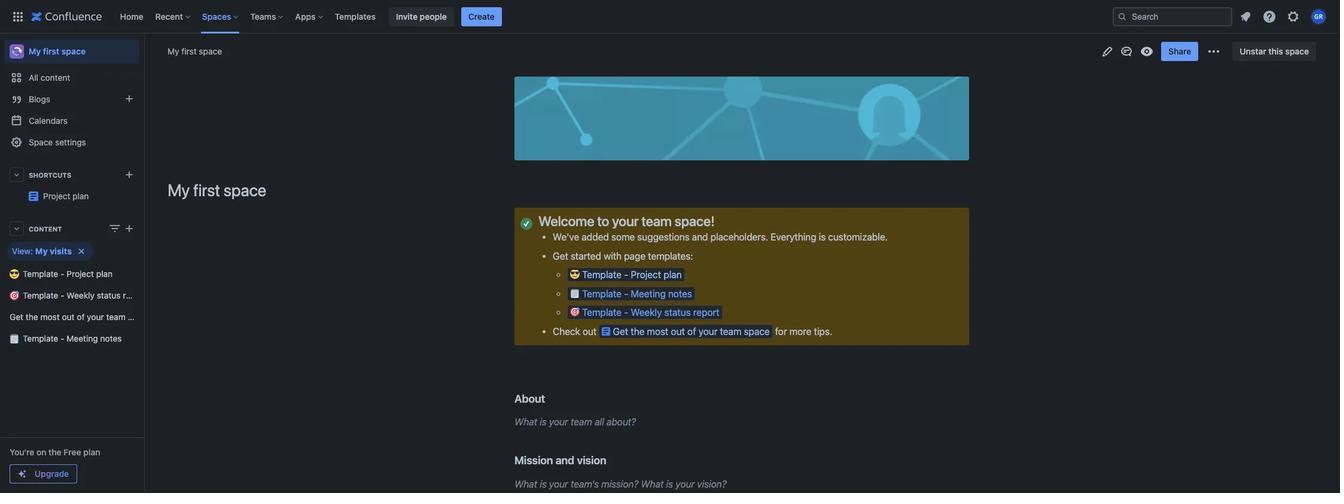 Task type: describe. For each thing, give the bounding box(es) containing it.
0 horizontal spatial my first space link
[[5, 39, 139, 63]]

team's
[[571, 478, 599, 489]]

shortcuts button
[[5, 164, 139, 185]]

1 horizontal spatial out
[[583, 326, 597, 337]]

0 vertical spatial and
[[692, 232, 708, 243]]

clear view image
[[74, 244, 88, 258]]

visits
[[50, 246, 72, 256]]

is right everything
[[819, 232, 826, 243]]

welcome
[[538, 213, 594, 229]]

template - project plan for "template - project plan" "link"
[[23, 269, 113, 279]]

- for "template - project plan" "link"
[[60, 269, 64, 279]]

create link
[[461, 7, 502, 26]]

weekly for template - weekly status report link
[[67, 290, 95, 300]]

home link
[[116, 7, 147, 26]]

get inside space element
[[10, 312, 23, 322]]

templates link
[[331, 7, 379, 26]]

you're
[[10, 447, 34, 457]]

project inside "link"
[[67, 269, 94, 279]]

template for the template - meeting notes "link"
[[23, 333, 58, 343]]

copy image for mission and vision
[[605, 453, 620, 467]]

invite people button
[[389, 7, 454, 26]]

mission
[[515, 454, 553, 467]]

template - weekly status report for template - weekly status report link
[[23, 290, 147, 300]]

invite
[[396, 11, 418, 21]]

add shortcut image
[[122, 168, 136, 182]]

for
[[775, 326, 787, 337]]

share
[[1169, 46, 1192, 56]]

of inside "get the most out of your team space" button
[[687, 326, 696, 337]]

everything
[[771, 232, 816, 243]]

space element
[[0, 34, 185, 493]]

all content link
[[5, 67, 139, 89]]

you're on the free plan
[[10, 447, 100, 457]]

template - weekly status report link
[[5, 285, 147, 306]]

project plan for project plan link below shortcuts dropdown button
[[43, 191, 89, 201]]

apps
[[295, 11, 316, 21]]

copy image for about
[[544, 391, 558, 406]]

all
[[29, 72, 38, 83]]

- for template - weekly status report link
[[60, 290, 64, 300]]

plan inside "link"
[[96, 269, 113, 279]]

upgrade button
[[10, 465, 77, 483]]

meeting for "template - meeting notes" button
[[631, 288, 666, 299]]

on
[[36, 447, 46, 457]]

apps button
[[292, 7, 328, 26]]

all
[[595, 417, 604, 427]]

is down about
[[540, 417, 547, 427]]

content
[[29, 225, 62, 232]]

customizable.
[[828, 232, 888, 243]]

project plan for project plan link on top of change view icon
[[139, 186, 185, 196]]

vision
[[577, 454, 606, 467]]

is down mission
[[540, 478, 547, 489]]

team inside "get the most out of your team space" button
[[720, 326, 742, 337]]

check
[[553, 326, 580, 337]]

get the most out of your team space image
[[602, 326, 610, 336]]

my right collapse sidebar image
[[168, 46, 179, 56]]

your inside space element
[[87, 312, 104, 322]]

space inside "get the most out of your team space" button
[[744, 326, 770, 337]]

template for template - weekly status report button
[[582, 307, 622, 318]]

added
[[582, 232, 609, 243]]

meeting for the template - meeting notes "link"
[[67, 333, 98, 343]]

welcome to your team space!
[[538, 213, 715, 229]]

most inside space element
[[40, 312, 60, 322]]

plan inside button
[[664, 269, 682, 280]]

vision?
[[697, 478, 727, 489]]

check out
[[553, 326, 599, 337]]

help icon image
[[1262, 9, 1277, 24]]

edit this page image
[[1100, 44, 1115, 59]]

space
[[29, 137, 53, 147]]

get started with page templates:
[[553, 251, 693, 261]]

create
[[468, 11, 495, 21]]

get the most out of your team space inside space element
[[10, 312, 151, 322]]

to
[[597, 213, 609, 229]]

home
[[120, 11, 143, 21]]

content button
[[5, 218, 139, 239]]

status for template - weekly status report button
[[664, 307, 691, 318]]

premium image
[[17, 469, 27, 479]]

copy image for welcome to your team space!
[[714, 214, 728, 228]]

template for "template - meeting notes" button
[[582, 288, 622, 299]]

template - project plan link
[[5, 263, 139, 285]]

started
[[571, 251, 601, 261]]

template - meeting notes for "template - meeting notes" button
[[582, 288, 692, 299]]

- for "template - meeting notes" button
[[624, 288, 628, 299]]

out inside button
[[671, 326, 685, 337]]

Search field
[[1113, 7, 1233, 26]]

recent button
[[152, 7, 195, 26]]

my right add shortcut icon
[[168, 180, 190, 200]]

we've
[[553, 232, 579, 243]]

settings icon image
[[1286, 9, 1301, 24]]

the inside "get the most out of your team space" link
[[26, 312, 38, 322]]

of inside "get the most out of your team space" link
[[77, 312, 85, 322]]

space inside "get the most out of your team space" link
[[128, 312, 151, 322]]

get the most out of your team space link
[[5, 306, 151, 328]]

template - project plan image
[[29, 191, 38, 201]]

is left vision?
[[666, 478, 673, 489]]

space inside "unstar this space" button
[[1285, 46, 1309, 56]]

:notepad_spiral: image for the template - meeting notes "link"
[[10, 334, 19, 343]]

template - meeting notes for the template - meeting notes "link"
[[23, 333, 122, 343]]

templates:
[[648, 251, 693, 261]]

recent
[[155, 11, 183, 21]]

project plan link up change view icon
[[5, 185, 185, 207]]

template - meeting notes link
[[5, 328, 139, 349]]

collapse sidebar image
[[130, 39, 157, 63]]

template for template - project plan button
[[582, 269, 622, 280]]

get the most out of your team space inside button
[[613, 326, 770, 337]]

tips.
[[814, 326, 832, 337]]



Task type: locate. For each thing, give the bounding box(es) containing it.
notes for "template - meeting notes" button
[[668, 288, 692, 299]]

0 vertical spatial copy image
[[714, 214, 728, 228]]

0 vertical spatial report
[[123, 290, 147, 300]]

this
[[1269, 46, 1283, 56]]

global element
[[7, 0, 1111, 33]]

template - meeting notes down "get the most out of your team space" link
[[23, 333, 122, 343]]

1 horizontal spatial get
[[553, 251, 568, 261]]

and down space! at the top
[[692, 232, 708, 243]]

0 vertical spatial status
[[97, 290, 121, 300]]

copy image up what is your team all about?
[[544, 391, 558, 406]]

my first space inside space element
[[29, 46, 86, 56]]

what is your team's mission? what is your vision?
[[515, 478, 727, 489]]

my first space link down the recent dropdown button
[[168, 45, 222, 57]]

template - meeting notes
[[582, 288, 692, 299], [23, 333, 122, 343]]

notes
[[668, 288, 692, 299], [100, 333, 122, 343]]

change view image
[[108, 221, 122, 236]]

share button
[[1161, 42, 1199, 61]]

-
[[60, 269, 64, 279], [624, 269, 628, 280], [624, 288, 628, 299], [60, 290, 64, 300], [624, 307, 628, 318], [60, 333, 64, 343]]

0 vertical spatial meeting
[[631, 288, 666, 299]]

what for what is your team's mission? what is your vision?
[[515, 478, 537, 489]]

1 horizontal spatial my first space link
[[168, 45, 222, 57]]

template - weekly status report button
[[567, 305, 723, 320]]

weekly inside space element
[[67, 290, 95, 300]]

weekly
[[67, 290, 95, 300], [631, 307, 662, 318]]

templates
[[335, 11, 376, 21]]

spaces
[[202, 11, 231, 21]]

2 horizontal spatial out
[[671, 326, 685, 337]]

template down "template - project plan" "link"
[[23, 290, 58, 300]]

template - meeting notes button
[[567, 286, 695, 301]]

- down "get the most out of your team space" link
[[60, 333, 64, 343]]

report inside space element
[[123, 290, 147, 300]]

0 horizontal spatial project plan
[[43, 191, 89, 201]]

1 horizontal spatial most
[[647, 326, 669, 337]]

meeting up template - weekly status report button
[[631, 288, 666, 299]]

template - meeting notes inside button
[[582, 288, 692, 299]]

get right the get the most out of your team space icon
[[613, 326, 628, 337]]

- inside "link"
[[60, 269, 64, 279]]

0 horizontal spatial of
[[77, 312, 85, 322]]

my up the all
[[29, 46, 41, 56]]

template down template - project plan button
[[582, 288, 622, 299]]

0 horizontal spatial status
[[97, 290, 121, 300]]

0 vertical spatial get
[[553, 251, 568, 261]]

template inside "link"
[[23, 333, 58, 343]]

0 horizontal spatial most
[[40, 312, 60, 322]]

1 horizontal spatial template - meeting notes
[[582, 288, 692, 299]]

2 vertical spatial the
[[49, 447, 61, 457]]

0 horizontal spatial get
[[10, 312, 23, 322]]

appswitcher icon image
[[11, 9, 25, 24]]

1 vertical spatial status
[[664, 307, 691, 318]]

report inside button
[[693, 307, 720, 318]]

0 vertical spatial notes
[[668, 288, 692, 299]]

what for what is your team all about?
[[515, 417, 537, 427]]

report
[[123, 290, 147, 300], [693, 307, 720, 318]]

first inside space element
[[43, 46, 59, 56]]

teams
[[250, 11, 276, 21]]

0 horizontal spatial out
[[62, 312, 75, 322]]

your inside button
[[699, 326, 718, 337]]

1 vertical spatial most
[[647, 326, 669, 337]]

1 vertical spatial get the most out of your team space
[[613, 326, 770, 337]]

0 horizontal spatial template - project plan
[[23, 269, 113, 279]]

template - project plan
[[23, 269, 113, 279], [582, 269, 682, 280]]

:notepad_spiral: image inside the template - meeting notes "link"
[[10, 334, 19, 343]]

most inside button
[[647, 326, 669, 337]]

2 vertical spatial copy image
[[605, 453, 620, 467]]

and left vision at the bottom of page
[[556, 454, 574, 467]]

0 horizontal spatial template - weekly status report
[[23, 290, 147, 300]]

weekly up "get the most out of your team space" link
[[67, 290, 95, 300]]

template - project plan button
[[567, 268, 685, 282]]

1 vertical spatial notes
[[100, 333, 122, 343]]

0 horizontal spatial and
[[556, 454, 574, 467]]

your
[[612, 213, 639, 229], [87, 312, 104, 322], [699, 326, 718, 337], [549, 417, 568, 427], [549, 478, 568, 489], [676, 478, 695, 489]]

banner
[[0, 0, 1340, 34]]

project plan
[[139, 186, 185, 196], [43, 191, 89, 201]]

1 vertical spatial get
[[10, 312, 23, 322]]

template - weekly status report
[[23, 290, 147, 300], [582, 307, 720, 318]]

2 horizontal spatial copy image
[[714, 214, 728, 228]]

- down template - project plan button
[[624, 288, 628, 299]]

view:
[[12, 246, 33, 256]]

we've added some suggestions and placeholders. everything is customizable.
[[553, 232, 888, 243]]

copy image up mission?
[[605, 453, 620, 467]]

more actions image
[[1207, 44, 1221, 59]]

status up "get the most out of your team space" button
[[664, 307, 691, 318]]

banner containing home
[[0, 0, 1340, 34]]

template
[[23, 269, 58, 279], [582, 269, 622, 280], [582, 288, 622, 299], [23, 290, 58, 300], [582, 307, 622, 318], [23, 333, 58, 343]]

what down mission
[[515, 478, 537, 489]]

placeholders.
[[711, 232, 768, 243]]

meeting down "get the most out of your team space" link
[[67, 333, 98, 343]]

report for template - weekly status report link
[[123, 290, 147, 300]]

status for template - weekly status report link
[[97, 290, 121, 300]]

2 vertical spatial get
[[613, 326, 628, 337]]

blogs link
[[5, 89, 139, 110]]

- for the template - meeting notes "link"
[[60, 333, 64, 343]]

project plan link down shortcuts dropdown button
[[43, 191, 89, 201]]

create a page image
[[122, 221, 136, 236]]

template - project plan for template - project plan button
[[582, 269, 682, 280]]

1 vertical spatial report
[[693, 307, 720, 318]]

people
[[420, 11, 447, 21]]

template - weekly status report up "get the most out of your team space" link
[[23, 290, 147, 300]]

most up the template - meeting notes "link"
[[40, 312, 60, 322]]

template for "template - project plan" "link"
[[23, 269, 58, 279]]

with
[[604, 251, 622, 261]]

calendars link
[[5, 110, 139, 132]]

0 horizontal spatial report
[[123, 290, 147, 300]]

copy image
[[714, 214, 728, 228], [544, 391, 558, 406], [605, 453, 620, 467]]

team up suggestions
[[642, 213, 672, 229]]

1 horizontal spatial status
[[664, 307, 691, 318]]

my right view:
[[35, 246, 48, 256]]

unstar
[[1240, 46, 1266, 56]]

1 vertical spatial template - weekly status report
[[582, 307, 720, 318]]

1 horizontal spatial report
[[693, 307, 720, 318]]

weekly down "template - meeting notes" button
[[631, 307, 662, 318]]

settings
[[55, 137, 86, 147]]

- down "get started with page templates:"
[[624, 269, 628, 280]]

template - weekly status report for template - weekly status report button
[[582, 307, 720, 318]]

plan
[[168, 186, 185, 196], [73, 191, 89, 201], [96, 269, 113, 279], [664, 269, 682, 280], [83, 447, 100, 457]]

what right mission?
[[641, 478, 664, 489]]

team left the for
[[720, 326, 742, 337]]

template down with at the bottom of the page
[[582, 269, 622, 280]]

the right on
[[49, 447, 61, 457]]

template - weekly status report down "template - meeting notes" button
[[582, 307, 720, 318]]

- down visits
[[60, 269, 64, 279]]

0 horizontal spatial template - meeting notes
[[23, 333, 122, 343]]

:sunglasses: image
[[10, 269, 19, 279], [10, 269, 19, 279], [570, 269, 580, 279], [570, 269, 580, 279]]

out left the get the most out of your team space icon
[[583, 326, 597, 337]]

meeting
[[631, 288, 666, 299], [67, 333, 98, 343]]

what is your team all about?
[[515, 417, 636, 427]]

0 horizontal spatial meeting
[[67, 333, 98, 343]]

space!
[[675, 213, 715, 229]]

is
[[819, 232, 826, 243], [540, 417, 547, 427], [540, 478, 547, 489], [666, 478, 673, 489]]

0 vertical spatial template - weekly status report
[[23, 290, 147, 300]]

all content
[[29, 72, 70, 83]]

the
[[26, 312, 38, 322], [631, 326, 645, 337], [49, 447, 61, 457]]

get the most out of your team space
[[10, 312, 151, 322], [613, 326, 770, 337]]

blogs
[[29, 94, 50, 104]]

template - project plan up "template - meeting notes" button
[[582, 269, 682, 280]]

about?
[[607, 417, 636, 427]]

for more tips.
[[773, 326, 832, 337]]

notes for the template - meeting notes "link"
[[100, 333, 122, 343]]

status inside space element
[[97, 290, 121, 300]]

space settings
[[29, 137, 86, 147]]

:notepad_spiral: image
[[570, 288, 580, 298], [570, 288, 580, 298], [10, 334, 19, 343]]

suggestions
[[637, 232, 690, 243]]

template for template - weekly status report link
[[23, 290, 58, 300]]

meeting inside "link"
[[67, 333, 98, 343]]

1 horizontal spatial of
[[687, 326, 696, 337]]

1 vertical spatial copy image
[[544, 391, 558, 406]]

- for template - weekly status report button
[[624, 307, 628, 318]]

get the most out of your team space button
[[599, 324, 773, 338]]

template right :notepad_spiral: image
[[23, 333, 58, 343]]

of down template - weekly status report button
[[687, 326, 696, 337]]

my first space link up all content link
[[5, 39, 139, 63]]

meeting inside button
[[631, 288, 666, 299]]

template inside "link"
[[23, 269, 58, 279]]

free
[[64, 447, 81, 457]]

most
[[40, 312, 60, 322], [647, 326, 669, 337]]

- inside button
[[624, 288, 628, 299]]

1 vertical spatial and
[[556, 454, 574, 467]]

spaces button
[[199, 7, 243, 26]]

1 vertical spatial the
[[631, 326, 645, 337]]

0 horizontal spatial the
[[26, 312, 38, 322]]

1 vertical spatial of
[[687, 326, 696, 337]]

1 horizontal spatial notes
[[668, 288, 692, 299]]

1 horizontal spatial copy image
[[605, 453, 620, 467]]

copy image up we've added some suggestions and placeholders. everything is customizable.
[[714, 214, 728, 228]]

get up :notepad_spiral: image
[[10, 312, 23, 322]]

0 horizontal spatial copy image
[[544, 391, 558, 406]]

template - project plan inside "link"
[[23, 269, 113, 279]]

notification icon image
[[1239, 9, 1253, 24]]

- down "template - meeting notes" button
[[624, 307, 628, 318]]

team inside "get the most out of your team space" link
[[106, 312, 126, 322]]

page
[[624, 251, 646, 261]]

1 vertical spatial meeting
[[67, 333, 98, 343]]

and
[[692, 232, 708, 243], [556, 454, 574, 467]]

weekly for template - weekly status report button
[[631, 307, 662, 318]]

out up the template - meeting notes "link"
[[62, 312, 75, 322]]

status inside button
[[664, 307, 691, 318]]

search image
[[1118, 12, 1127, 21]]

project inside button
[[631, 269, 661, 280]]

:notepad_spiral: image for "template - meeting notes" button
[[570, 288, 580, 298]]

out inside space element
[[62, 312, 75, 322]]

get the most out of your team space down template - weekly status report button
[[613, 326, 770, 337]]

get inside button
[[613, 326, 628, 337]]

mission and vision
[[515, 454, 606, 467]]

0 horizontal spatial weekly
[[67, 290, 95, 300]]

upgrade
[[35, 468, 69, 479]]

1 horizontal spatial meeting
[[631, 288, 666, 299]]

0 vertical spatial template - meeting notes
[[582, 288, 692, 299]]

weekly inside button
[[631, 307, 662, 318]]

status up "get the most out of your team space" link
[[97, 290, 121, 300]]

template - weekly status report inside space element
[[23, 290, 147, 300]]

0 vertical spatial get the most out of your team space
[[10, 312, 151, 322]]

what
[[515, 417, 537, 427], [515, 478, 537, 489], [641, 478, 664, 489]]

get down we've
[[553, 251, 568, 261]]

my first space
[[29, 46, 86, 56], [168, 46, 222, 56], [168, 180, 266, 200]]

0 vertical spatial weekly
[[67, 290, 95, 300]]

the inside "get the most out of your team space" button
[[631, 326, 645, 337]]

:check_mark: image
[[521, 218, 533, 230]]

team down template - weekly status report link
[[106, 312, 126, 322]]

stop watching image
[[1140, 44, 1154, 59]]

out down template - weekly status report button
[[671, 326, 685, 337]]

team left all
[[571, 417, 592, 427]]

unstar this space
[[1240, 46, 1309, 56]]

0 horizontal spatial get the most out of your team space
[[10, 312, 151, 322]]

notes inside "link"
[[100, 333, 122, 343]]

2 horizontal spatial get
[[613, 326, 628, 337]]

1 vertical spatial weekly
[[631, 307, 662, 318]]

mission?
[[601, 478, 639, 489]]

template inside button
[[582, 288, 622, 299]]

1 horizontal spatial weekly
[[631, 307, 662, 318]]

template down view: my visits
[[23, 269, 58, 279]]

0 vertical spatial the
[[26, 312, 38, 322]]

view: my visits
[[12, 246, 72, 256]]

template - meeting notes inside "link"
[[23, 333, 122, 343]]

my first space link
[[5, 39, 139, 63], [168, 45, 222, 57]]

- down "template - project plan" "link"
[[60, 290, 64, 300]]

0 vertical spatial of
[[77, 312, 85, 322]]

space settings link
[[5, 132, 139, 153]]

:notepad_spiral: image
[[10, 334, 19, 343]]

- inside "link"
[[60, 333, 64, 343]]

about
[[515, 392, 545, 405]]

1 horizontal spatial template - project plan
[[582, 269, 682, 280]]

1 horizontal spatial and
[[692, 232, 708, 243]]

project plan link
[[5, 185, 185, 207], [43, 191, 89, 201]]

template - weekly status report inside button
[[582, 307, 720, 318]]

notes down "get the most out of your team space" link
[[100, 333, 122, 343]]

1 vertical spatial template - meeting notes
[[23, 333, 122, 343]]

invite people
[[396, 11, 447, 21]]

more
[[790, 326, 812, 337]]

- for template - project plan button
[[624, 269, 628, 280]]

confluence image
[[31, 9, 102, 24], [31, 9, 102, 24]]

some
[[611, 232, 635, 243]]

:check_mark: image
[[521, 218, 533, 230]]

1 horizontal spatial project plan
[[139, 186, 185, 196]]

notes up "get the most out of your team space" button
[[668, 288, 692, 299]]

notes inside button
[[668, 288, 692, 299]]

get
[[553, 251, 568, 261], [10, 312, 23, 322], [613, 326, 628, 337]]

1 horizontal spatial get the most out of your team space
[[613, 326, 770, 337]]

template - project plan up template - weekly status report link
[[23, 269, 113, 279]]

teams button
[[247, 7, 288, 26]]

get the most out of your team space down template - weekly status report link
[[10, 312, 151, 322]]

unstar this space button
[[1233, 42, 1316, 61]]

template - project plan inside button
[[582, 269, 682, 280]]

shortcuts
[[29, 171, 71, 179]]

:dart: image
[[10, 291, 19, 300], [10, 291, 19, 300], [570, 307, 580, 317], [570, 307, 580, 317]]

create a blog image
[[122, 92, 136, 106]]

template up the get the most out of your team space icon
[[582, 307, 622, 318]]

of down template - weekly status report link
[[77, 312, 85, 322]]

1 horizontal spatial template - weekly status report
[[582, 307, 720, 318]]

0 vertical spatial most
[[40, 312, 60, 322]]

template - meeting notes up template - weekly status report button
[[582, 288, 692, 299]]

team
[[642, 213, 672, 229], [106, 312, 126, 322], [720, 326, 742, 337], [571, 417, 592, 427]]

the up the template - meeting notes "link"
[[26, 312, 38, 322]]

most down template - weekly status report button
[[647, 326, 669, 337]]

1 horizontal spatial the
[[49, 447, 61, 457]]

calendars
[[29, 115, 68, 126]]

what down about
[[515, 417, 537, 427]]

report for template - weekly status report button
[[693, 307, 720, 318]]

0 horizontal spatial notes
[[100, 333, 122, 343]]

2 horizontal spatial the
[[631, 326, 645, 337]]

content
[[41, 72, 70, 83]]

the down template - weekly status report button
[[631, 326, 645, 337]]



Task type: vqa. For each thing, say whether or not it's contained in the screenshot.
- for Template - Weekly status report link
yes



